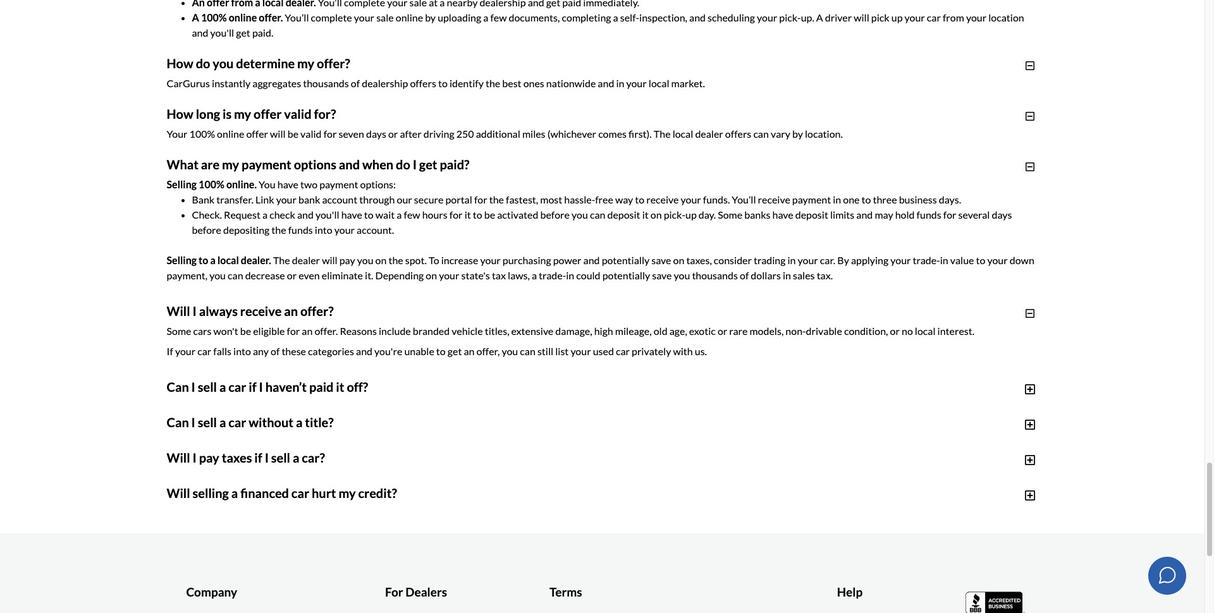 Task type: describe. For each thing, give the bounding box(es) containing it.
and left laws
[[209, 472, 226, 484]]

be inside selling 100% online. you have two payment options: bank transfer. link your bank account through our secure portal for the fastest, most hassle-free way to receive your funds. you'll receive payment in one to three business days. check. request a check and you'll have to wait a few hours for it to be activated before you can deposit it on pick-up day. some banks have deposit limits and may hold funds for several days before depositing the funds into your account.
[[484, 209, 495, 221]]

won't
[[983, 523, 1007, 535]]

of right part
[[633, 452, 642, 464]]

aggregates
[[252, 77, 301, 89]]

car?
[[302, 450, 325, 466]]

if left falls
[[167, 345, 173, 357]]

days inside selling 100% online. you have two payment options: bank transfer. link your bank account through our secure portal for the fastest, most hassle-free way to receive your funds. you'll receive payment in one to three business days. check. request a check and you'll have to wait a few hours for it to be activated before you can deposit it on pick-up day. some banks have deposit limits and may hold funds for several days before depositing the funds into your account.
[[992, 209, 1012, 221]]

you'll for accepted
[[308, 436, 332, 449]]

for up report
[[337, 487, 350, 499]]

off?
[[347, 380, 368, 395]]

reasons
[[340, 325, 377, 337]]

in right 'trading'
[[788, 254, 796, 266]]

by up new
[[369, 436, 380, 449]]

important inside if you're worried that selling a financed car might hurt your credit, the important point to consider is whether you can settle your debt as agreed with the lender. contact your lender and ask for your payoff balance, which is a figure based on the remainder of the loan payments plus accompanying interest and fees. if you can sell your car and settle the payoff loan with the lender, then it won't hurt your credit. if you sell your car but still can't meet the payoff balance, there are other options open to you, such as refinancing the remaining balance to make payments smaller. doing this shouldn't hurt your credit because you'll still be paying the loan back in full.
[[473, 507, 517, 519]]

pay down dealer,
[[331, 472, 346, 484]]

will down state,
[[393, 452, 408, 464]]

to right thing
[[835, 472, 845, 484]]

offer down aggregates
[[254, 106, 282, 122]]

vary inside will i pay taxes if i sell a car? the rules and laws on what taxes you pay when selling your car to a private party vary by state (and in some cases even by city). the most important thing to know is that you only pay tax on any profit made from the car sale. if you sell a car for less than you paid for, there's no sales tax. however, if you sell your car for more money than you paid for it, the internal revenue services (irs) considers that a capital gain, and you'll need to report it when you file your federal and state income taxes. only then will you know if you owe any taxes. for more information, read out full guide:
[[521, 472, 540, 484]]

what
[[167, 157, 199, 172]]

lien
[[971, 452, 987, 464]]

as down "our"
[[468, 482, 477, 494]]

lender, inside if you've accepted an 100% online offer from cargurus and the offer is greater than the amount you owe on your car loan, we'll pay off your loan and send you the difference. if your offer is less than the amount you owe, you'll need to either pay off your loan before we can pay you, or pay us the difference before we can pay your lender. if you sell your car to a local dealer, the dealer will guide you through the loan settling process as part of the sale or the purchase of your next vehicle. if you're selling to an individual, you'll need to settle the outstanding auto loan with the lender, who in turn will then release the car's title (assuming they hold it—this varies by state). please note: calculating the amount you owe on your car loan isn't as simple as multiplying your monthly payment by the number of months remaining on your loan. contact your lending institution and request a payout amount to determine the exact amount. then settle that amount before selling your car.
[[573, 467, 603, 479]]

multiplying
[[479, 482, 529, 494]]

capital
[[194, 502, 223, 514]]

1 horizontal spatial paid
[[411, 487, 430, 499]]

you've inside can i sell a car without a title? in most states, no. rules around car titles vary by state, but—generally speaking—if you've lost your vehicle's title, it should be possible to obtain a replacement by contacting your state's department of motor vehicles (dmv). note: obtaining a new title invalidates a car's old title.there are other reasons why you might not be in possession of your car's title, such as if the car still has a lien against it, or if it was bought from a previous owner that didn't have the title. our guide to
[[530, 436, 559, 449]]

nationwide
[[546, 77, 596, 89]]

or inside alternative routes that will harm your credit include paying a settlement balance, voluntary surrender of the vehicle or repossession of the vehicle. if you're struggling to pay back your car loan, it's important to speak to the lender to see what options might be available to you.
[[675, 573, 684, 585]]

0 horizontal spatial state
[[500, 502, 522, 514]]

0 vertical spatial old
[[654, 325, 668, 337]]

in right "dollars"
[[783, 270, 791, 282]]

than up the motor
[[192, 436, 212, 449]]

please
[[983, 467, 1012, 479]]

check.
[[192, 209, 222, 221]]

to down but
[[311, 588, 320, 600]]

back inside alternative routes that will harm your credit include paying a settlement balance, voluntary surrender of the vehicle or repossession of the vehicle. if you're struggling to pay back your car loan, it's important to speak to the lender to see what options might be available to you.
[[922, 573, 943, 585]]

if up the motor
[[192, 421, 198, 433]]

0 horizontal spatial see
[[265, 528, 280, 540]]

car up the for,
[[427, 472, 441, 484]]

before down hassle-
[[540, 209, 570, 221]]

long
[[196, 106, 220, 122]]

invalidates
[[399, 452, 447, 464]]

banks
[[744, 209, 771, 221]]

through inside selling 100% online. you have two payment options: bank transfer. link your bank account through our secure portal for the fastest, most hassle-free way to receive your funds. you'll receive payment in one to three business days. check. request a check and you'll have to wait a few hours for it to be activated before you can deposit it on pick-up day. some banks have deposit limits and may hold funds for several days before depositing the funds into your account.
[[359, 194, 395, 206]]

or left rare
[[718, 325, 727, 337]]

shouldn't
[[978, 538, 1018, 550]]

hurt up alternative
[[167, 553, 186, 565]]

1 taxes. from the left
[[558, 502, 584, 514]]

include inside alternative routes that will harm your credit include paying a settlement balance, voluntary surrender of the vehicle or repossession of the vehicle. if you're struggling to pay back your car loan, it's important to speak to the lender to see what options might be available to you.
[[363, 573, 395, 585]]

still left list
[[537, 345, 553, 357]]

can for can i sell a car if i haven't paid it off?
[[167, 380, 189, 395]]

you inside selling 100% online. you have two payment options: bank transfer. link your bank account through our secure portal for the fastest, most hassle-free way to receive your funds. you'll receive payment in one to three business days. check. request a check and you'll have to wait a few hours for it to be activated before you can deposit it on pick-up day. some banks have deposit limits and may hold funds for several days before depositing the funds into your account.
[[572, 209, 588, 221]]

from inside if you've accepted an 100% online offer from cargurus and the offer is greater than the amount you owe on your car loan, we'll pay off your loan and send you the difference. if your offer is less than the amount you owe, you'll need to either pay off your loan before we can pay you, or pay us the difference before we can pay your lender. if you sell your car to a local dealer, the dealer will guide you through the loan settling process as part of the sale or the purchase of your next vehicle. if you're selling to an individual, you'll need to settle the outstanding auto loan with the lender, who in turn will then release the car's title (assuming they hold it—this varies by state). please note: calculating the amount you owe on your car loan isn't as simple as multiplying your monthly payment by the number of months remaining on your loan. contact your lending institution and request a payout amount to determine the exact amount. then settle that amount before selling your car.
[[367, 421, 388, 433]]

a down (dmv).
[[271, 467, 276, 479]]

difference.
[[899, 421, 947, 433]]

see inside alternative routes that will harm your credit include paying a settlement balance, voluntary surrender of the vehicle or repossession of the vehicle. if you're struggling to pay back your car loan, it's important to speak to the lender to see what options might be available to you.
[[322, 588, 337, 600]]

have down account
[[341, 209, 362, 221]]

2 horizontal spatial any
[[988, 472, 1004, 484]]

0 horizontal spatial offer.
[[259, 12, 283, 24]]

how for how do you determine my offer?
[[167, 56, 193, 71]]

self-
[[620, 12, 639, 24]]

less inside will i pay taxes if i sell a car? the rules and laws on what taxes you pay when selling your car to a private party vary by state (and in some cases even by city). the most important thing to know is that you only pay tax on any profit made from the car sale. if you sell a car for less than you paid for, there's no sales tax. however, if you sell your car for more money than you paid for it, the internal revenue services (irs) considers that a capital gain, and you'll need to report it when you file your federal and state income taxes. only then will you know if you owe any taxes. for more information, read out full guide:
[[352, 487, 369, 499]]

damage,
[[555, 325, 592, 337]]

could
[[576, 270, 600, 282]]

how for how long is my offer valid for?
[[167, 106, 193, 122]]

and left scheduling
[[689, 12, 706, 24]]

sell down money
[[714, 523, 729, 535]]

haven't
[[265, 380, 307, 395]]

a inside the dealer will pay you on the spot. to increase your purchasing power and potentially save on taxes, consider trading in your car. by applying your trade-in value to your down payment, you can decrease or even eliminate it. depending on your state's tax laws, a trade-in could potentially save you thousands of dollars in sales tax.
[[532, 270, 537, 282]]

scheduling
[[708, 12, 755, 24]]

0 vertical spatial valid
[[284, 106, 311, 122]]

0 vertical spatial any
[[253, 345, 269, 357]]

contact inside if you've accepted an 100% online offer from cargurus and the offer is greater than the amount you owe on your car loan, we'll pay off your loan and send you the difference. if your offer is less than the amount you owe, you'll need to either pay off your loan before we can pay you, or pay us the difference before we can pay your lender. if you sell your car to a local dealer, the dealer will guide you through the loan settling process as part of the sale or the purchase of your next vehicle. if you're selling to an individual, you'll need to settle the outstanding auto loan with the lender, who in turn will then release the car's title (assuming they hold it—this varies by state). please note: calculating the amount you owe on your car loan isn't as simple as multiplying your monthly payment by the number of months remaining on your loan. contact your lending institution and request a payout amount to determine the exact amount. then settle that amount before selling your car.
[[192, 497, 228, 509]]

0 vertical spatial vehicle
[[452, 325, 483, 337]]

bank
[[192, 194, 215, 206]]

the up 'made'
[[167, 472, 184, 484]]

categories
[[308, 345, 354, 357]]

sell up because
[[246, 538, 261, 550]]

a right uploading
[[483, 12, 488, 24]]

for for for more information, see our guide: how to trade in a car that isn't paid off .
[[167, 528, 182, 540]]

0 vertical spatial are
[[201, 157, 220, 172]]

a up the previous
[[293, 450, 299, 466]]

a right the has
[[964, 452, 969, 464]]

individual,
[[284, 467, 330, 479]]

an down (dmv).
[[272, 467, 282, 479]]

a up states,
[[219, 415, 226, 430]]

thousands inside the dealer will pay you on the spot. to increase your purchasing power and potentially save on taxes, consider trading in your car. by applying your trade-in value to your down payment, you can decrease or even eliminate it. depending on your state's tax laws, a trade-in could potentially save you thousands of dollars in sales tax.
[[692, 270, 738, 282]]

will right the turn at the bottom right of the page
[[657, 467, 672, 479]]

car down 'rules'
[[258, 452, 272, 464]]

local inside "how do you determine my offer? cargurus instantly aggregates thousands of dealership offers to identify the best ones nationwide and in your local market."
[[649, 77, 669, 89]]

few inside selling 100% online. you have two payment options: bank transfer. link your bank account through our secure portal for the fastest, most hassle-free way to receive your funds. you'll receive payment in one to three business days. check. request a check and you'll have to wait a few hours for it to be activated before you can deposit it on pick-up day. some banks have deposit limits and may hold funds for several days before depositing the funds into your account.
[[404, 209, 420, 221]]

2 horizontal spatial get
[[448, 345, 462, 357]]

of inside the dealer will pay you on the spot. to increase your purchasing power and potentially save on taxes, consider trading in your car. by applying your trade-in value to your down payment, you can decrease or even eliminate it. depending on your state's tax laws, a trade-in could potentially save you thousands of dollars in sales tax.
[[740, 270, 749, 282]]

to up credit?
[[381, 467, 391, 479]]

smaller.
[[895, 538, 929, 550]]

department
[[974, 436, 1029, 449]]

1 horizontal spatial title,
[[833, 452, 853, 464]]

0 vertical spatial off
[[766, 421, 778, 433]]

1 horizontal spatial need
[[334, 436, 355, 449]]

most inside can i sell a car without a title? in most states, no. rules around car titles vary by state, but—generally speaking—if you've lost your vehicle's title, it should be possible to obtain a replacement by contacting your state's department of motor vehicles (dmv). note: obtaining a new title invalidates a car's old title.there are other reasons why you might not be in possession of your car's title, such as if the car still has a lien against it, or if it was bought from a previous owner that didn't have the title. our guide to
[[177, 436, 199, 449]]

a down link
[[262, 209, 268, 221]]

i left haven't
[[259, 380, 263, 395]]

that inside if you've accepted an 100% online offer from cargurus and the offer is greater than the amount you owe on your car loan, we'll pay off your loan and send you the difference. if your offer is less than the amount you owe, you'll need to either pay off your loan before we can pay you, or pay us the difference before we can pay your lender. if you sell your car to a local dealer, the dealer will guide you through the loan settling process as part of the sale or the purchase of your next vehicle. if you're selling to an individual, you'll need to settle the outstanding auto loan with the lender, who in turn will then release the car's title (assuming they hold it—this varies by state). please note: calculating the amount you owe on your car loan isn't as simple as multiplying your monthly payment by the number of months remaining on your loan. contact your lending institution and request a payout amount to determine the exact amount. then settle that amount before selling your car.
[[656, 497, 674, 509]]

alternative
[[167, 573, 217, 585]]

0 horizontal spatial payoff
[[167, 523, 195, 535]]

for for for dealers
[[385, 585, 403, 600]]

spot.
[[405, 254, 427, 266]]

purchase
[[708, 452, 749, 464]]

offer? for my
[[317, 56, 350, 71]]

if left haven't
[[249, 380, 257, 395]]

dealer inside if you've accepted an 100% online offer from cargurus and the offer is greater than the amount you owe on your car loan, we'll pay off your loan and send you the difference. if your offer is less than the amount you owe, you'll need to either pay off your loan before we can pay you, or pay us the difference before we can pay your lender. if you sell your car to a local dealer, the dealer will guide you through the loan settling process as part of the sale or the purchase of your next vehicle. if you're selling to an individual, you'll need to settle the outstanding auto loan with the lender, who in turn will then release the car's title (assuming they hold it—this varies by state). please note: calculating the amount you owe on your car loan isn't as simple as multiplying your monthly payment by the number of months remaining on your loan. contact your lending institution and request a payout amount to determine the exact amount. then settle that amount before selling your car.
[[363, 452, 391, 464]]

paying inside alternative routes that will harm your credit include paying a settlement balance, voluntary surrender of the vehicle or repossession of the vehicle. if you're struggling to pay back your car loan, it's important to speak to the lender to see what options might be available to you.
[[397, 573, 426, 585]]

2 horizontal spatial receive
[[758, 194, 790, 206]]

eligible
[[253, 325, 285, 337]]

link
[[256, 194, 274, 206]]

2 vertical spatial more
[[184, 528, 207, 540]]

and inside the dealer will pay you on the spot. to increase your purchasing power and potentially save on taxes, consider trading in your car. by applying your trade-in value to your down payment, you can decrease or even eliminate it. depending on your state's tax laws, a trade-in could potentially save you thousands of dollars in sales tax.
[[583, 254, 600, 266]]

uploading
[[438, 12, 481, 24]]

loan, inside alternative routes that will harm your credit include paying a settlement balance, voluntary surrender of the vehicle or repossession of the vehicle. if you're struggling to pay back your car loan, it's important to speak to the lender to see what options might be available to you.
[[983, 573, 1004, 585]]

dollars
[[751, 270, 781, 282]]

still inside can i sell a car without a title? in most states, no. rules around car titles vary by state, but—generally speaking—if you've lost your vehicle's title, it should be possible to obtain a replacement by contacting your state's department of motor vehicles (dmv). note: obtaining a new title invalidates a car's old title.there are other reasons why you might not be in possession of your car's title, such as if the car still has a lien against it, or if it was bought from a previous owner that didn't have the title. our guide to
[[929, 452, 945, 464]]

sales inside will i pay taxes if i sell a car? the rules and laws on what taxes you pay when selling your car to a private party vary by state (and in some cases even by city). the most important thing to know is that you only pay tax on any profit made from the car sale. if you sell a car for less than you paid for, there's no sales tax. however, if you sell your car for more money than you paid for it, the internal revenue services (irs) considers that a capital gain, and you'll need to report it when you file your federal and state income taxes. only then will you know if you owe any taxes. for more information, read out full guide:
[[494, 487, 516, 499]]

from inside the you'll complete your sale online by uploading a few documents, completing a self-inspection, and scheduling your pick-up. a driver will pick up your car from your location and you'll get paid.
[[943, 12, 964, 24]]

a up title. at bottom left
[[449, 452, 454, 464]]

you'll for online.
[[316, 209, 339, 221]]

privately
[[632, 345, 671, 357]]

selling for selling 100% online. you have two payment options: bank transfer. link your bank account through our secure portal for the fastest, most hassle-free way to receive your funds. you'll receive payment in one to three business days. check. request a check and you'll have to wait a few hours for it to be activated before you can deposit it on pick-up day. some banks have deposit limits and may hold funds for several days before depositing the funds into your account.
[[167, 178, 197, 191]]

1 vertical spatial more
[[803, 502, 826, 514]]

speak
[[224, 588, 250, 600]]

1 a from the left
[[192, 12, 199, 24]]

100% inside the how long is my offer valid for? your 100% online offer will be valid for seven days or after driving 250 additional miles (whichever comes first). the local dealer offers can vary by location.
[[189, 128, 215, 140]]

on inside if you're worried that selling a financed car might hurt your credit, the important point to consider is whether you can settle your debt as agreed with the lender. contact your lender and ask for your payoff balance, which is a figure based on the remainder of the loan payments plus accompanying interest and fees. if you can sell your car and settle the payoff loan with the lender, then it won't hurt your credit. if you sell your car but still can't meet the payoff balance, there are other options open to you, such as refinancing the remaining balance to make payments smaller. doing this shouldn't hurt your credit because you'll still be paying the loan back in full.
[[335, 523, 346, 535]]

0 horizontal spatial car's
[[456, 452, 476, 464]]

two
[[300, 178, 318, 191]]

with right agreed
[[796, 507, 815, 519]]

miles
[[522, 128, 545, 140]]

into inside selling 100% online. you have two payment options: bank transfer. link your bank account through our secure portal for the fastest, most hassle-free way to receive your funds. you'll receive payment in one to three business days. check. request a check and you'll have to wait a few hours for it to be activated before you can deposit it on pick-up day. some banks have deposit limits and may hold funds for several days before depositing the funds into your account.
[[315, 224, 332, 236]]

1 horizontal spatial payoff
[[400, 538, 428, 550]]

on down to
[[426, 270, 437, 282]]

1 vertical spatial our
[[282, 528, 298, 540]]

2 we from the left
[[711, 436, 724, 449]]

a up next
[[795, 436, 800, 449]]

of down possible
[[751, 452, 760, 464]]

to right unable
[[436, 345, 446, 357]]

online inside the how long is my offer valid for? your 100% online offer will be valid for seven days or after driving 250 additional miles (whichever comes first). the local dealer offers can vary by location.
[[217, 128, 244, 140]]

by right only
[[941, 467, 951, 479]]

1 deposit from the left
[[607, 209, 640, 221]]

2 vertical spatial how
[[328, 528, 350, 540]]

lender inside if you're worried that selling a financed car might hurt your credit, the important point to consider is whether you can settle your debt as agreed with the lender. contact your lender and ask for your payoff balance, which is a figure based on the remainder of the loan payments plus accompanying interest and fees. if you can sell your car and settle the payoff loan with the lender, then it won't hurt your credit. if you sell your car but still can't meet the payoff balance, there are other options open to you, such as refinancing the remaining balance to make payments smaller. doing this shouldn't hurt your credit because you'll still be paying the loan back in full.
[[926, 507, 954, 519]]

if right fees.
[[670, 523, 676, 535]]

2 vertical spatial when
[[366, 502, 390, 514]]

pay right only
[[941, 472, 957, 484]]

struggling
[[847, 573, 891, 585]]

profit
[[1006, 472, 1031, 484]]

outstanding
[[436, 467, 489, 479]]

it, inside can i sell a car without a title? in most states, no. rules around car titles vary by state, but—generally speaking—if you've lost your vehicle's title, it should be possible to obtain a replacement by contacting your state's department of motor vehicles (dmv). note: obtaining a new title invalidates a car's old title.there are other reasons why you might not be in possession of your car's title, such as if the car still has a lien against it, or if it was bought from a previous owner that didn't have the title. our guide to
[[1023, 452, 1031, 464]]

depositing
[[223, 224, 270, 236]]

is inside will i pay taxes if i sell a car? the rules and laws on what taxes you pay when selling your car to a private party vary by state (and in some cases even by city). the most important thing to know is that you only pay tax on any profit made from the car sale. if you sell a car for less than you paid for, there's no sales tax. however, if you sell your car for more money than you paid for it, the internal revenue services (irs) considers that a capital gain, and you'll need to report it when you file your federal and state income taxes. only then will you know if you owe any taxes. for more information, read out full guide:
[[873, 472, 880, 484]]

wait
[[376, 209, 395, 221]]

to inside "how do you determine my offer? cargurus instantly aggregates thousands of dealership offers to identify the best ones nationwide and in your local market."
[[438, 77, 448, 89]]

amount up us
[[576, 421, 611, 433]]

you're inside if you're worried that selling a financed car might hurt your credit, the important point to consider is whether you can settle your debt as agreed with the lender. contact your lender and ask for your payoff balance, which is a figure based on the remainder of the loan payments plus accompanying interest and fees. if you can sell your car and settle the payoff loan with the lender, then it won't hurt your credit. if you sell your car but still can't meet the payoff balance, there are other options open to you, such as refinancing the remaining balance to make payments smaller. doing this shouldn't hurt your credit because you'll still be paying the loan back in full.
[[175, 507, 203, 519]]

full.
[[434, 553, 451, 565]]

1 vertical spatial potentially
[[602, 270, 650, 282]]

to right one
[[862, 194, 871, 206]]

pay up settling
[[536, 436, 552, 449]]

tax inside the dealer will pay you on the spot. to increase your purchasing power and potentially save on taxes, consider trading in your car. by applying your trade-in value to your down payment, you can decrease or even eliminate it. depending on your state's tax laws, a trade-in could potentially save you thousands of dollars in sales tax.
[[492, 270, 506, 282]]

for inside the how long is my offer valid for? your 100% online offer will be valid for seven days or after driving 250 additional miles (whichever comes first). the local dealer offers can vary by location.
[[324, 128, 337, 140]]

2 deposit from the left
[[795, 209, 828, 221]]

(assuming
[[790, 467, 834, 479]]

states,
[[201, 436, 230, 449]]

1 vertical spatial guide:
[[300, 528, 327, 540]]

sell down some
[[606, 487, 621, 499]]

1 vertical spatial offer.
[[315, 325, 338, 337]]

and up replacement
[[823, 421, 840, 433]]

routes
[[219, 573, 247, 585]]

sale inside the you'll complete your sale online by uploading a few documents, completing a self-inspection, and scheduling your pick-up. a driver will pick up your car from your location and you'll get paid.
[[376, 12, 394, 24]]

what inside will i pay taxes if i sell a car? the rules and laws on what taxes you pay when selling your car to a private party vary by state (and in some cases even by city). the most important thing to know is that you only pay tax on any profit made from the car sale. if you sell a car for less than you paid for, there's no sales tax. however, if you sell your car for more money than you paid for it, the internal revenue services (irs) considers that a capital gain, and you'll need to report it when you file your federal and state income taxes. only then will you know if you owe any taxes. for more information, read out full guide:
[[263, 472, 285, 484]]

0 horizontal spatial taxes
[[222, 450, 252, 466]]

my up the "online."
[[222, 157, 239, 172]]

click for the bbb business review of this auto listing service in cambridge ma image
[[965, 591, 1026, 613]]

a right the "wait"
[[397, 209, 402, 221]]

state's
[[944, 436, 972, 449]]

in inside can i sell a car without a title? in most states, no. rules around car titles vary by state, but—generally speaking—if you've lost your vehicle's title, it should be possible to obtain a replacement by contacting your state's department of motor vehicles (dmv). note: obtaining a new title invalidates a car's old title.there are other reasons why you might not be in possession of your car's title, such as if the car still has a lien against it, or if it was bought from a previous owner that didn't have the title. our guide to
[[717, 452, 725, 464]]

1 vertical spatial save
[[652, 270, 672, 282]]

turn
[[636, 467, 655, 479]]

1 horizontal spatial no
[[902, 325, 913, 337]]

1 horizontal spatial any
[[740, 502, 756, 514]]

0 horizontal spatial some
[[167, 325, 191, 337]]

state).
[[953, 467, 981, 479]]

as down fees.
[[651, 538, 660, 550]]

some
[[611, 472, 634, 484]]

open chat window image
[[1158, 566, 1178, 586]]

applying
[[851, 254, 889, 266]]

from inside will i pay taxes if i sell a car? the rules and laws on what taxes you pay when selling your car to a private party vary by state (and in some cases even by city). the most important thing to know is that you only pay tax on any profit made from the car sale. if you sell a car for less than you paid for, there's no sales tax. however, if you sell your car for more money than you paid for it, the internal revenue services (irs) considers that a capital gain, and you'll need to report it when you file your federal and state income taxes. only then will you know if you owe any taxes. for more information, read out full guide:
[[193, 487, 214, 499]]

for up these
[[287, 325, 300, 337]]

you'll inside the you'll complete your sale online by uploading a few documents, completing a self-inspection, and scheduling your pick-up. a driver will pick up your car from your location and you'll get paid.
[[285, 12, 309, 24]]

or inside the how long is my offer valid for? your 100% online offer will be valid for seven days or after driving 250 additional miles (whichever comes first). the local dealer offers can vary by location.
[[388, 128, 398, 140]]

be inside alternative routes that will harm your credit include paying a settlement balance, voluntary surrender of the vehicle or repossession of the vehicle. if you're struggling to pay back your car loan, it's important to speak to the lender to see what options might be available to you.
[[426, 588, 437, 600]]

1 vertical spatial information,
[[209, 528, 263, 540]]

lender, inside if you're worried that selling a financed car might hurt your credit, the important point to consider is whether you can settle your debt as agreed with the lender. contact your lender and ask for your payoff balance, which is a figure based on the remainder of the loan payments plus accompanying interest and fees. if you can sell your car and settle the payoff loan with the lender, then it won't hurt your credit. if you sell your car but still can't meet the payoff balance, there are other options open to you, such as refinancing the remaining balance to make payments smaller. doing this shouldn't hurt your credit because you'll still be paying the loan back in full.
[[920, 523, 950, 535]]

2 horizontal spatial need
[[357, 467, 379, 479]]

0 horizontal spatial payments
[[462, 523, 505, 535]]

voluntary
[[523, 573, 566, 585]]

portal
[[445, 194, 472, 206]]

taxes,
[[686, 254, 712, 266]]

1 vertical spatial into
[[233, 345, 251, 357]]

our inside selling 100% online. you have two payment options: bank transfer. link your bank account through our secure portal for the fastest, most hassle-free way to receive your funds. you'll receive payment in one to three business days. check. request a check and you'll have to wait a few hours for it to be activated before you can deposit it on pick-up day. some banks have deposit limits and may hold funds for several days before depositing the funds into your account.
[[397, 194, 412, 206]]

1 vertical spatial know
[[667, 502, 692, 514]]

2 horizontal spatial car's
[[810, 452, 831, 464]]

online inside the you'll complete your sale online by uploading a few documents, completing a self-inspection, and scheduling your pick-up. a driver will pick up your car from your location and you'll get paid.
[[396, 12, 423, 24]]

0 horizontal spatial title,
[[641, 436, 661, 449]]

an up eligible
[[284, 304, 298, 319]]

tax. inside will i pay taxes if i sell a car? the rules and laws on what taxes you pay when selling your car to a private party vary by state (and in some cases even by city). the most important thing to know is that you only pay tax on any profit made from the car sale. if you sell a car for less than you paid for, there's no sales tax. however, if you sell your car for more money than you paid for it, the internal revenue services (irs) considers that a capital gain, and you'll need to report it when you file your federal and state income taxes. only then will you know if you owe any taxes. for more information, read out full guide:
[[517, 487, 534, 499]]

0 vertical spatial funds
[[917, 209, 941, 221]]

0 horizontal spatial options
[[294, 157, 336, 172]]

selling to a local dealer.
[[167, 254, 271, 266]]

2 taxes. from the left
[[758, 502, 784, 514]]

around
[[274, 436, 306, 449]]

can up fees.
[[662, 507, 678, 519]]

or right condition, on the bottom right of the page
[[890, 325, 900, 337]]

0 vertical spatial when
[[362, 157, 393, 172]]

with left us.
[[673, 345, 693, 357]]

of down obtain
[[777, 452, 786, 464]]

i up cars
[[193, 304, 197, 319]]

in down power
[[566, 270, 574, 282]]

cars
[[193, 325, 212, 337]]

will inside will i pay taxes if i sell a car? the rules and laws on what taxes you pay when selling your car to a private party vary by state (and in some cases even by city). the most important thing to know is that you only pay tax on any profit made from the car sale. if you sell a car for less than you paid for, there's no sales tax. however, if you sell your car for more money than you paid for it, the internal revenue services (irs) considers that a capital gain, and you'll need to report it when you file your federal and state income taxes. only then will you know if you owe any taxes. for more information, read out full guide:
[[632, 502, 647, 514]]

0 vertical spatial know
[[847, 472, 871, 484]]

sale inside if you've accepted an 100% online offer from cargurus and the offer is greater than the amount you owe on your car loan, we'll pay off your loan and send you the difference. if your offer is less than the amount you owe, you'll need to either pay off your loan before we can pay you, or pay us the difference before we can pay your lender. if you sell your car to a local dealer, the dealer will guide you through the loan settling process as part of the sale or the purchase of your next vehicle. if you're selling to an individual, you'll need to settle the outstanding auto loan with the lender, who in turn will then release the car's title (assuming they hold it—this varies by state). please note: calculating the amount you owe on your car loan isn't as simple as multiplying your monthly payment by the number of months remaining on your loan. contact your lending institution and request a payout amount to determine the exact amount. then settle that amount before selling your car.
[[661, 452, 678, 464]]

if your car falls into any of these categories and you're unable to get an offer, you can still list your used car privately with us.
[[167, 345, 707, 357]]

isn't
[[448, 528, 466, 540]]

dealership
[[362, 77, 408, 89]]

credit inside alternative routes that will harm your credit include paying a settlement balance, voluntary surrender of the vehicle or repossession of the vehicle. if you're struggling to pay back your car loan, it's important to speak to the lender to see what options might be available to you.
[[335, 573, 361, 585]]

it inside if you're worried that selling a financed car might hurt your credit, the important point to consider is whether you can settle your debt as agreed with the lender. contact your lender and ask for your payoff balance, which is a figure based on the remainder of the loan payments plus accompanying interest and fees. if you can sell your car and settle the payoff loan with the lender, then it won't hurt your credit. if you sell your car but still can't meet the payoff balance, there are other options open to you, such as refinancing the remaining balance to make payments smaller. doing this shouldn't hurt your credit because you'll still be paying the loan back in full.
[[975, 523, 981, 535]]

list
[[555, 345, 569, 357]]

than up the debt
[[733, 487, 753, 499]]

next
[[784, 452, 804, 464]]

can inside the how long is my offer valid for? your 100% online offer will be valid for seven days or after driving 250 additional miles (whichever comes first). the local dealer offers can vary by location.
[[753, 128, 769, 140]]

1 horizontal spatial owe
[[631, 421, 649, 433]]

and up but—generally
[[435, 421, 452, 433]]

payout
[[396, 497, 426, 509]]

loan down title.there
[[513, 467, 532, 479]]

you, inside if you're worried that selling a financed car might hurt your credit, the important point to consider is whether you can settle your debt as agreed with the lender. contact your lender and ask for your payoff balance, which is a figure based on the remainder of the loan payments plus accompanying interest and fees. if you can sell your car and settle the payoff loan with the lender, then it won't hurt your credit. if you sell your car but still can't meet the payoff balance, there are other options open to you, such as refinancing the remaining balance to make payments smaller. doing this shouldn't hurt your credit because you'll still be paying the loan back in full.
[[608, 538, 626, 550]]

0 horizontal spatial trade-
[[539, 270, 566, 282]]

as down us
[[601, 452, 611, 464]]

only
[[920, 472, 940, 484]]

selling down vehicles
[[230, 467, 258, 479]]

such inside if you're worried that selling a financed car might hurt your credit, the important point to consider is whether you can settle your debt as agreed with the lender. contact your lender and ask for your payoff balance, which is a figure based on the remainder of the loan payments plus accompanying interest and fees. if you can sell your car and settle the payoff loan with the lender, then it won't hurt your credit. if you sell your car but still can't meet the payoff balance, there are other options open to you, such as refinancing the remaining balance to make payments smaller. doing this shouldn't hurt your credit because you'll still be paying the loan back in full.
[[628, 538, 649, 550]]

1 horizontal spatial more
[[676, 487, 699, 499]]

offer? for an
[[300, 304, 334, 319]]

1 horizontal spatial receive
[[646, 194, 679, 206]]

hold inside if you've accepted an 100% online offer from cargurus and the offer is greater than the amount you owe on your car loan, we'll pay off your loan and send you the difference. if your offer is less than the amount you owe, you'll need to either pay off your loan before we can pay you, or pay us the difference before we can pay your lender. if you sell your car to a local dealer, the dealer will guide you through the loan settling process as part of the sale or the purchase of your next vehicle. if you're selling to an individual, you'll need to settle the outstanding auto loan with the lender, who in turn will then release the car's title (assuming they hold it—this varies by state). please note: calculating the amount you owe on your car loan isn't as simple as multiplying your monthly payment by the number of months remaining on your loan. contact your lending institution and request a payout amount to determine the exact amount. then settle that amount before selling your car.
[[858, 467, 877, 479]]

of down the release
[[698, 482, 707, 494]]

0 vertical spatial state
[[555, 472, 577, 484]]

if up was
[[192, 452, 198, 464]]

that inside alternative routes that will harm your credit include paying a settlement balance, voluntary surrender of the vehicle or repossession of the vehicle. if you're struggling to pay back your car loan, it's important to speak to the lender to see what options might be available to you.
[[249, 573, 268, 585]]

car up car?
[[308, 436, 322, 449]]

pick
[[871, 12, 890, 24]]

and left ask
[[956, 507, 973, 519]]

if you've accepted an 100% online offer from cargurus and the offer is greater than the amount you owe on your car loan, we'll pay off your loan and send you the difference. if your offer is less than the amount you owe, you'll need to either pay off your loan before we can pay you, or pay us the difference before we can pay your lender. if you sell your car to a local dealer, the dealer will guide you through the loan settling process as part of the sale or the purchase of your next vehicle. if you're selling to an individual, you'll need to settle the outstanding auto loan with the lender, who in turn will then release the car's title (assuming they hold it—this varies by state). please note: calculating the amount you owe on your car loan isn't as simple as multiplying your monthly payment by the number of months remaining on your loan. contact your lending institution and request a payout amount to determine the exact amount. then settle that amount before selling your car.
[[192, 421, 1036, 509]]

still down based
[[318, 538, 334, 550]]

car inside alternative routes that will harm your credit include paying a settlement balance, voluntary surrender of the vehicle or repossession of the vehicle. if you're struggling to pay back your car loan, it's important to speak to the lender to see what options might be available to you.
[[967, 573, 981, 585]]

harm
[[287, 573, 310, 585]]

mileage,
[[615, 325, 652, 337]]

of right surrender at bottom
[[614, 573, 623, 585]]

before up not
[[680, 436, 709, 449]]

offer up you on the top
[[246, 128, 268, 140]]

with inside if you've accepted an 100% online offer from cargurus and the offer is greater than the amount you owe on your car loan, we'll pay off your loan and send you the difference. if your offer is less than the amount you owe, you'll need to either pay off your loan before we can pay you, or pay us the difference before we can pay your lender. if you sell your car to a local dealer, the dealer will guide you through the loan settling process as part of the sale or the purchase of your next vehicle. if you're selling to an individual, you'll need to settle the outstanding auto loan with the lender, who in turn will then release the car's title (assuming they hold it—this varies by state). please note: calculating the amount you owe on your car loan isn't as simple as multiplying your monthly payment by the number of months remaining on your loan. contact your lending institution and request a payout amount to determine the exact amount. then settle that amount before selling your car.
[[534, 467, 554, 479]]

it inside will i pay taxes if i sell a car? the rules and laws on what taxes you pay when selling your car to a private party vary by state (and in some cases even by city). the most important thing to know is that you only pay tax on any profit made from the car sale. if you sell a car for less than you paid for, there's no sales tax. however, if you sell your car for more money than you paid for it, the internal revenue services (irs) considers that a capital gain, and you'll need to report it when you file your federal and state income taxes. only then will you know if you owe any taxes. for more information, read out full guide:
[[358, 502, 364, 514]]

to up payment,
[[199, 254, 208, 266]]

on inside selling 100% online. you have two payment options: bank transfer. link your bank account through our secure portal for the fastest, most hassle-free way to receive your funds. you'll receive payment in one to three business days. check. request a check and you'll have to wait a few hours for it to be activated before you can deposit it on pick-up day. some banks have deposit limits and may hold funds for several days before depositing the funds into your account.
[[651, 209, 662, 221]]

such inside can i sell a car without a title? in most states, no. rules around car titles vary by state, but—generally speaking—if you've lost your vehicle's title, it should be possible to obtain a replacement by contacting your state's department of motor vehicles (dmv). note: obtaining a new title invalidates a car's old title.there are other reasons why you might not be in possession of your car's title, such as if the car still has a lien against it, or if it was bought from a previous owner that didn't have the title. our guide to
[[855, 452, 875, 464]]

market.
[[671, 77, 705, 89]]

0 vertical spatial save
[[652, 254, 671, 266]]

will for will i pay taxes if i sell a car? the rules and laws on what taxes you pay when selling your car to a private party vary by state (and in some cases even by city). the most important thing to know is that you only pay tax on any profit made from the car sale. if you sell a car for less than you paid for, there's no sales tax. however, if you sell your car for more money than you paid for it, the internal revenue services (irs) considers that a capital gain, and you'll need to report it when you file your federal and state income taxes. only then will you know if you owe any taxes. for more information, read out full guide:
[[167, 450, 190, 466]]

on up depending
[[375, 254, 387, 266]]

0 vertical spatial potentially
[[602, 254, 650, 266]]

0 vertical spatial financed
[[240, 486, 289, 501]]

(irs)
[[953, 487, 974, 499]]

terms
[[549, 585, 582, 600]]

some cars won't be eligible for an offer. reasons include branded vehicle titles, extensive damage, high mileage, old age, exotic or rare models, non-drivable condition, or no local interest.
[[167, 325, 975, 337]]

account.
[[357, 224, 394, 236]]

amount.
[[566, 497, 602, 509]]

our
[[457, 467, 475, 479]]

varies
[[912, 467, 939, 479]]

1 horizontal spatial taxes
[[287, 472, 310, 484]]

new
[[358, 452, 377, 464]]

can inside selling 100% online. you have two payment options: bank transfer. link your bank account through our secure portal for the fastest, most hassle-free way to receive your funds. you'll receive payment in one to three business days. check. request a check and you'll have to wait a few hours for it to be activated before you can deposit it on pick-up day. some banks have deposit limits and may hold funds for several days before depositing the funds into your account.
[[590, 209, 605, 221]]

car's inside if you've accepted an 100% online offer from cargurus and the offer is greater than the amount you owe on your car loan, we'll pay off your loan and send you the difference. if your offer is less than the amount you owe, you'll need to either pay off your loan before we can pay you, or pay us the difference before we can pay your lender. if you sell your car to a local dealer, the dealer will guide you through the loan settling process as part of the sale or the purchase of your next vehicle. if you're selling to an individual, you'll need to settle the outstanding auto loan with the lender, who in turn will then release the car's title (assuming they hold it—this varies by state). please note: calculating the amount you owe on your car loan isn't as simple as multiplying your monthly payment by the number of months remaining on your loan. contact your lending institution and request a payout amount to determine the exact amount. then settle that amount before selling your car.
[[747, 467, 768, 479]]

2 horizontal spatial payoff
[[831, 523, 859, 535]]

in right trade
[[390, 528, 398, 540]]

up inside the you'll complete your sale online by uploading a few documents, completing a self-inspection, and scheduling your pick-up. a driver will pick up your car from your location and you'll get paid.
[[891, 12, 903, 24]]

there
[[468, 538, 492, 550]]

as right the debt
[[751, 507, 761, 519]]

2 horizontal spatial paid
[[773, 487, 792, 499]]

if down number
[[694, 502, 700, 514]]

hurt down owner
[[312, 486, 336, 501]]

payment inside if you've accepted an 100% online offer from cargurus and the offer is greater than the amount you owe on your car loan, we'll pay off your loan and send you the difference. if your offer is less than the amount you owe, you'll need to either pay off your loan before we can pay you, or pay us the difference before we can pay your lender. if you sell your car to a local dealer, the dealer will guide you through the loan settling process as part of the sale or the purchase of your next vehicle. if you're selling to an individual, you'll need to settle the outstanding auto loan with the lender, who in turn will then release the car's title (assuming they hold it—this varies by state). please note: calculating the amount you owe on your car loan isn't as simple as multiplying your monthly payment by the number of months remaining on your loan. contact your lending institution and request a payout amount to determine the exact amount. then settle that amount before selling your car.
[[592, 482, 631, 494]]

to right way
[[635, 194, 645, 206]]

meet
[[359, 538, 382, 550]]

1 vertical spatial valid
[[300, 128, 322, 140]]

or inside can i sell a car without a title? in most states, no. rules around car titles vary by state, but—generally speaking—if you've lost your vehicle's title, it should be possible to obtain a replacement by contacting your state's department of motor vehicles (dmv). note: obtaining a new title invalidates a car's old title.there are other reasons why you might not be in possession of your car's title, such as if the car still has a lien against it, or if it was bought from a previous owner that didn't have the title. our guide to
[[167, 467, 176, 479]]

1 we from the left
[[504, 436, 517, 449]]

after
[[400, 128, 422, 140]]

because
[[238, 553, 274, 565]]

even inside the dealer will pay you on the spot. to increase your purchasing power and potentially save on taxes, consider trading in your car. by applying your trade-in value to your down payment, you can decrease or even eliminate it. depending on your state's tax laws, a trade-in could potentially save you thousands of dollars in sales tax.
[[299, 270, 320, 282]]

some inside selling 100% online. you have two payment options: bank transfer. link your bank account through our secure portal for the fastest, most hassle-free way to receive your funds. you'll receive payment in one to three business days. check. request a check and you'll have to wait a few hours for it to be activated before you can deposit it on pick-up day. some banks have deposit limits and may hold funds for several days before depositing the funds into your account.
[[718, 209, 742, 221]]

car down agreed
[[753, 523, 767, 535]]

state,
[[382, 436, 407, 449]]

0 horizontal spatial paid
[[309, 380, 334, 395]]

than right "greater"
[[538, 421, 558, 433]]

0 horizontal spatial owe
[[312, 482, 331, 494]]

will inside alternative routes that will harm your credit include paying a settlement balance, voluntary surrender of the vehicle or repossession of the vehicle. if you're struggling to pay back your car loan, it's important to speak to the lender to see what options might be available to you.
[[270, 573, 285, 585]]

if down (and
[[580, 487, 586, 499]]

to left activated
[[473, 209, 482, 221]]

trade
[[363, 528, 388, 540]]

settle up isn't
[[393, 467, 418, 479]]

still down but
[[302, 553, 318, 565]]

0 horizontal spatial receive
[[240, 304, 282, 319]]

car down the previous
[[291, 486, 309, 501]]

a 100% online offer.
[[192, 12, 283, 24]]

in inside will i pay taxes if i sell a car? the rules and laws on what taxes you pay when selling your car to a private party vary by state (and in some cases even by city). the most important thing to know is that you only pay tax on any profit made from the car sale. if you sell a car for less than you paid for, there's no sales tax. however, if you sell your car for more money than you paid for it, the internal revenue services (irs) considers that a capital gain, and you'll need to report it when you file your federal and state income taxes. only then will you know if you owe any taxes. for more information, read out full guide:
[[601, 472, 609, 484]]

interest.
[[938, 325, 975, 337]]

what inside alternative routes that will harm your credit include paying a settlement balance, voluntary surrender of the vehicle or repossession of the vehicle. if you're struggling to pay back your car loan, it's important to speak to the lender to see what options might be available to you.
[[339, 588, 361, 600]]

calculating
[[192, 482, 240, 494]]

by up however,
[[542, 472, 553, 484]]

it down portal
[[465, 209, 471, 221]]

lender. inside if you're worried that selling a financed car might hurt your credit, the important point to consider is whether you can settle your debt as agreed with the lender. contact your lender and ask for your payoff balance, which is a figure based on the remainder of the loan payments plus accompanying interest and fees. if you can sell your car and settle the payoff loan with the lender, then it won't hurt your credit. if you sell your car but still can't meet the payoff balance, there are other options open to you, such as refinancing the remaining balance to make payments smaller. doing this shouldn't hurt your credit because you'll still be paying the loan back in full.
[[834, 507, 864, 519]]

it left day.
[[642, 209, 649, 221]]

most inside will i pay taxes if i sell a car? the rules and laws on what taxes you pay when selling your car to a private party vary by state (and in some cases even by city). the most important thing to know is that you only pay tax on any profit made from the car sale. if you sell a car for less than you paid for, there's no sales tax. however, if you sell your car for more money than you paid for it, the internal revenue services (irs) considers that a capital gain, and you'll need to report it when you file your federal and state income taxes. only then will you know if you owe any taxes. for more information, read out full guide:
[[740, 472, 762, 484]]

0 vertical spatial balance,
[[197, 523, 233, 535]]

1 vertical spatial when
[[348, 472, 373, 484]]

other inside can i sell a car without a title? in most states, no. rules around car titles vary by state, but—generally speaking—if you've lost your vehicle's title, it should be possible to obtain a replacement by contacting your state's department of motor vehicles (dmv). note: obtaining a new title invalidates a car's old title.there are other reasons why you might not be in possession of your car's title, such as if the car still has a lien against it, or if it was bought from a previous owner that didn't have the title. our guide to
[[558, 452, 582, 464]]

to up possession
[[754, 436, 763, 449]]



Task type: vqa. For each thing, say whether or not it's contained in the screenshot.
paid to the right
yes



Task type: locate. For each thing, give the bounding box(es) containing it.
or right decrease
[[287, 270, 297, 282]]

car down cases
[[645, 487, 659, 499]]

obtaining
[[308, 452, 349, 464]]

most up the motor
[[177, 436, 199, 449]]

dealer inside the dealer will pay you on the spot. to increase your purchasing power and potentially save on taxes, consider trading in your car. by applying your trade-in value to your down payment, you can decrease or even eliminate it. depending on your state's tax laws, a trade-in could potentially save you thousands of dollars in sales tax.
[[292, 254, 320, 266]]

consider inside if you're worried that selling a financed car might hurt your credit, the important point to consider is whether you can settle your debt as agreed with the lender. contact your lender and ask for your payoff balance, which is a figure based on the remainder of the loan payments plus accompanying interest and fees. if you can sell your car and settle the payoff loan with the lender, then it won't hurt your credit. if you sell your car but still can't meet the payoff balance, there are other options open to you, such as refinancing the remaining balance to make payments smaller. doing this shouldn't hurt your credit because you'll still be paying the loan back in full.
[[556, 507, 594, 519]]

will for will selling a financed car hurt my credit?
[[167, 486, 190, 501]]

will up eliminate
[[322, 254, 338, 266]]

2 horizontal spatial for
[[786, 502, 801, 514]]

vehicle up offer,
[[452, 325, 483, 337]]

0 horizontal spatial loan,
[[703, 421, 724, 433]]

bank
[[299, 194, 320, 206]]

before down months
[[712, 497, 741, 509]]

our
[[397, 194, 412, 206], [282, 528, 298, 540]]

still left the has
[[929, 452, 945, 464]]

sell
[[198, 380, 217, 395], [198, 415, 217, 430], [271, 450, 290, 466], [219, 452, 234, 464], [297, 487, 312, 499], [606, 487, 621, 499], [714, 523, 729, 535], [246, 538, 261, 550]]

2 horizontal spatial owe
[[720, 502, 738, 514]]

for down (assuming
[[794, 487, 807, 499]]

money
[[701, 487, 731, 499]]

contact inside if you're worried that selling a financed car might hurt your credit, the important point to consider is whether you can settle your debt as agreed with the lender. contact your lender and ask for your payoff balance, which is a figure based on the remainder of the loan payments plus accompanying interest and fees. if you can sell your car and settle the payoff loan with the lender, then it won't hurt your credit. if you sell your car but still can't meet the payoff balance, there are other options open to you, such as refinancing the remaining balance to make payments smaller. doing this shouldn't hurt your credit because you'll still be paying the loan back in full.
[[866, 507, 901, 519]]

2 can from the top
[[167, 415, 189, 430]]

1 vertical spatial balance,
[[430, 538, 466, 550]]

on left day.
[[651, 209, 662, 221]]

0 vertical spatial tax.
[[817, 270, 833, 282]]

1 horizontal spatial vehicle
[[642, 573, 673, 585]]

was
[[195, 467, 212, 479]]

1 vertical spatial any
[[988, 472, 1004, 484]]

even inside will i pay taxes if i sell a car? the rules and laws on what taxes you pay when selling your car to a private party vary by state (and in some cases even by city). the most important thing to know is that you only pay tax on any profit made from the car sale. if you sell a car for less than you paid for, there's no sales tax. however, if you sell your car for more money than you paid for it, the internal revenue services (irs) considers that a capital gain, and you'll need to report it when you file your federal and state income taxes. only then will you know if you owe any taxes. for more information, read out full guide:
[[662, 472, 683, 484]]

0 horizontal spatial you've
[[200, 421, 229, 433]]

credit inside if you're worried that selling a financed car might hurt your credit, the important point to consider is whether you can settle your debt as agreed with the lender. contact your lender and ask for your payoff balance, which is a figure based on the remainder of the loan payments plus accompanying interest and fees. if you can sell your car and settle the payoff loan with the lender, then it won't hurt your credit. if you sell your car but still can't meet the payoff balance, there are other options open to you, such as refinancing the remaining balance to make payments smaller. doing this shouldn't hurt your credit because you'll still be paying the loan back in full.
[[210, 553, 236, 565]]

can inside the dealer will pay you on the spot. to increase your purchasing power and potentially save on taxes, consider trading in your car. by applying your trade-in value to your down payment, you can decrease or even eliminate it. depending on your state's tax laws, a trade-in could potentially save you thousands of dollars in sales tax.
[[228, 270, 243, 282]]

might inside alternative routes that will harm your credit include paying a settlement balance, voluntary surrender of the vehicle or repossession of the vehicle. if you're struggling to pay back your car loan, it's important to speak to the lender to see what options might be available to you.
[[398, 588, 424, 600]]

dealers
[[406, 585, 447, 600]]

0 vertical spatial lender
[[926, 507, 954, 519]]

0 vertical spatial our
[[397, 194, 412, 206]]

federal
[[448, 502, 480, 514]]

get inside the you'll complete your sale online by uploading a few documents, completing a self-inspection, and scheduling your pick-up. a driver will pick up your car from your location and you'll get paid.
[[236, 27, 250, 39]]

increase
[[441, 254, 478, 266]]

1 vertical spatial payments
[[850, 538, 893, 550]]

a
[[192, 12, 199, 24], [816, 12, 823, 24]]

by left the city).
[[685, 472, 696, 484]]

to right struggling
[[893, 573, 902, 585]]

less up report
[[352, 487, 369, 499]]

1 vertical spatial get
[[419, 157, 437, 172]]

options
[[294, 157, 336, 172], [537, 538, 570, 550], [363, 588, 396, 600]]

3 will from the top
[[167, 486, 190, 501]]

in inside if you've accepted an 100% online offer from cargurus and the offer is greater than the amount you owe on your car loan, we'll pay off your loan and send you the difference. if your offer is less than the amount you owe, you'll need to either pay off your loan before we can pay you, or pay us the difference before we can pay your lender. if you sell your car to a local dealer, the dealer will guide you through the loan settling process as part of the sale or the purchase of your next vehicle. if you're selling to an individual, you'll need to settle the outstanding auto loan with the lender, who in turn will then release the car's title (assuming they hold it—this varies by state). please note: calculating the amount you owe on your car loan isn't as simple as multiplying your monthly payment by the number of months remaining on your loan. contact your lending institution and request a payout amount to determine the exact amount. then settle that amount before selling your car.
[[626, 467, 634, 479]]

2 selling from the top
[[167, 254, 197, 266]]

will selling a financed car hurt my credit?
[[167, 486, 397, 501]]

paying inside if you're worried that selling a financed car might hurt your credit, the important point to consider is whether you can settle your debt as agreed with the lender. contact your lender and ask for your payoff balance, which is a figure based on the remainder of the loan payments plus accompanying interest and fees. if you can sell your car and settle the payoff loan with the lender, then it won't hurt your credit. if you sell your car but still can't meet the payoff balance, there are other options open to you, such as refinancing the remaining balance to make payments smaller. doing this shouldn't hurt your credit because you'll still be paying the loan back in full.
[[333, 553, 362, 565]]

2 vertical spatial you're
[[817, 573, 845, 585]]

by inside the you'll complete your sale online by uploading a few documents, completing a self-inspection, and scheduling your pick-up. a driver will pick up your car from your location and you'll get paid.
[[425, 12, 436, 24]]

vehicle. down balance
[[773, 573, 807, 585]]

1 horizontal spatial a
[[816, 12, 823, 24]]

as up it—this
[[877, 452, 887, 464]]

any
[[253, 345, 269, 357], [988, 472, 1004, 484], [740, 502, 756, 514]]

may
[[875, 209, 893, 221]]

any down eligible
[[253, 345, 269, 357]]

title down next
[[770, 467, 788, 479]]

dealer inside the how long is my offer valid for? your 100% online offer will be valid for seven days or after driving 250 additional miles (whichever comes first). the local dealer offers can vary by location.
[[695, 128, 723, 140]]

will inside will i pay taxes if i sell a car? the rules and laws on what taxes you pay when selling your car to a private party vary by state (and in some cases even by city). the most important thing to know is that you only pay tax on any profit made from the car sale. if you sell a car for less than you paid for, there's no sales tax. however, if you sell your car for more money than you paid for it, the internal revenue services (irs) considers that a capital gain, and you'll need to report it when you file your federal and state income taxes. only then will you know if you owe any taxes. for more information, read out full guide:
[[167, 450, 190, 466]]

1 horizontal spatial hold
[[895, 209, 915, 221]]

offers inside "how do you determine my offer? cargurus instantly aggregates thousands of dealership offers to identify the best ones nationwide and in your local market."
[[410, 77, 436, 89]]

have right "banks"
[[772, 209, 793, 221]]

you're inside alternative routes that will harm your credit include paying a settlement balance, voluntary surrender of the vehicle or repossession of the vehicle. if you're struggling to pay back your car loan, it's important to speak to the lender to see what options might be available to you.
[[817, 573, 845, 585]]

how do you determine my offer? cargurus instantly aggregates thousands of dealership offers to identify the best ones nationwide and in your local market.
[[167, 56, 705, 89]]

from left location
[[943, 12, 964, 24]]

send
[[842, 421, 863, 433]]

can inside can i sell a car without a title? in most states, no. rules around car titles vary by state, but—generally speaking—if you've lost your vehicle's title, it should be possible to obtain a replacement by contacting your state's department of motor vehicles (dmv). note: obtaining a new title invalidates a car's old title.there are other reasons why you might not be in possession of your car's title, such as if the car still has a lien against it, or if it was bought from a previous owner that didn't have the title. our guide to
[[167, 415, 189, 430]]

in inside selling 100% online. you have two payment options: bank transfer. link your bank account through our secure portal for the fastest, most hassle-free way to receive your funds. you'll receive payment in one to three business days. check. request a check and you'll have to wait a few hours for it to be activated before you can deposit it on pick-up day. some banks have deposit limits and may hold funds for several days before depositing the funds into your account.
[[833, 194, 841, 206]]

pay
[[339, 254, 355, 266], [748, 421, 764, 433], [397, 436, 413, 449], [536, 436, 552, 449], [586, 436, 602, 449], [744, 436, 759, 449], [199, 450, 219, 466], [331, 472, 346, 484], [941, 472, 957, 484], [904, 573, 920, 585]]

limits
[[830, 209, 855, 221]]

other inside if you're worried that selling a financed car might hurt your credit, the important point to consider is whether you can settle your debt as agreed with the lender. contact your lender and ask for your payoff balance, which is a figure based on the remainder of the loan payments plus accompanying interest and fees. if you can sell your car and settle the payoff loan with the lender, then it won't hurt your credit. if you sell your car but still can't meet the payoff balance, there are other options open to you, such as refinancing the remaining balance to make payments smaller. doing this shouldn't hurt your credit because you'll still be paying the loan back in full.
[[511, 538, 535, 550]]

0 horizontal spatial for
[[167, 528, 182, 540]]

0 vertical spatial even
[[299, 270, 320, 282]]

car's up (assuming
[[810, 452, 831, 464]]

in down why
[[626, 467, 634, 479]]

an up these
[[302, 325, 313, 337]]

0 vertical spatial consider
[[714, 254, 752, 266]]

offer. up paid.
[[259, 12, 283, 24]]

1 horizontal spatial car's
[[747, 467, 768, 479]]

through up "our"
[[455, 452, 490, 464]]

other down lost
[[558, 452, 582, 464]]

100%
[[201, 12, 227, 24], [189, 128, 215, 140], [199, 178, 224, 191], [286, 421, 312, 433]]

0 horizontal spatial paying
[[333, 553, 362, 565]]

release
[[697, 467, 729, 479]]

condition,
[[844, 325, 888, 337]]

check
[[270, 209, 295, 221]]

a inside alternative routes that will harm your credit include paying a settlement balance, voluntary surrender of the vehicle or repossession of the vehicle. if you're struggling to pay back your car loan, it's important to speak to the lender to see what options might be available to you.
[[428, 573, 433, 585]]

up inside selling 100% online. you have two payment options: bank transfer. link your bank account through our secure portal for the fastest, most hassle-free way to receive your funds. you'll receive payment in one to three business days. check. request a check and you'll have to wait a few hours for it to be activated before you can deposit it on pick-up day. some banks have deposit limits and may hold funds for several days before depositing the funds into your account.
[[685, 209, 697, 221]]

a up there's
[[454, 472, 459, 484]]

the inside the dealer will pay you on the spot. to increase your purchasing power and potentially save on taxes, consider trading in your car. by applying your trade-in value to your down payment, you can decrease or even eliminate it. depending on your state's tax laws, a trade-in could potentially save you thousands of dollars in sales tax.
[[389, 254, 403, 266]]

titles,
[[485, 325, 509, 337]]

1 horizontal spatial tax.
[[817, 270, 833, 282]]

party
[[495, 472, 519, 484]]

1 horizontal spatial do
[[396, 157, 410, 172]]

2 a from the left
[[816, 12, 823, 24]]

cargurus up 'long'
[[167, 77, 210, 89]]

0 vertical spatial pick-
[[779, 12, 801, 24]]

0 vertical spatial offer?
[[317, 56, 350, 71]]

offer.
[[259, 12, 283, 24], [315, 325, 338, 337]]

can down extensive
[[520, 345, 536, 357]]

vehicle inside alternative routes that will harm your credit include paying a settlement balance, voluntary surrender of the vehicle or repossession of the vehicle. if you're struggling to pay back your car loan, it's important to speak to the lender to see what options might be available to you.
[[642, 573, 673, 585]]

0 vertical spatial thousands
[[303, 77, 349, 89]]

hold inside selling 100% online. you have two payment options: bank transfer. link your bank account through our secure portal for the fastest, most hassle-free way to receive your funds. you'll receive payment in one to three business days. check. request a check and you'll have to wait a few hours for it to be activated before you can deposit it on pick-up day. some banks have deposit limits and may hold funds for several days before depositing the funds into your account.
[[895, 209, 915, 221]]

1 vertical spatial tax
[[959, 472, 973, 484]]

will for will i always receive an offer?
[[167, 304, 190, 319]]

through
[[359, 194, 395, 206], [455, 452, 490, 464]]

0 vertical spatial less
[[1012, 421, 1029, 433]]

contact down the revenue
[[866, 507, 901, 519]]

my inside the how long is my offer valid for? your 100% online offer will be valid for seven days or after driving 250 additional miles (whichever comes first). the local dealer offers can vary by location.
[[234, 106, 251, 122]]

in left "value"
[[940, 254, 948, 266]]

few
[[490, 12, 507, 24], [404, 209, 420, 221]]

previous
[[278, 467, 316, 479]]

in inside if you're worried that selling a financed car might hurt your credit, the important point to consider is whether you can settle your debt as agreed with the lender. contact your lender and ask for your payoff balance, which is a figure based on the remainder of the loan payments plus accompanying interest and fees. if you can sell your car and settle the payoff loan with the lender, then it won't hurt your credit. if you sell your car but still can't meet the payoff balance, there are other options open to you, such as refinancing the remaining balance to make payments smaller. doing this shouldn't hurt your credit because you'll still be paying the loan back in full.
[[424, 553, 432, 565]]

the up decrease
[[273, 254, 290, 266]]

less
[[1012, 421, 1029, 433], [352, 487, 369, 499]]

plus
[[507, 523, 525, 535]]

no down private at the bottom of page
[[481, 487, 492, 499]]

1 horizontal spatial old
[[654, 325, 668, 337]]

for left credit.
[[167, 528, 182, 540]]

payoff down remainder
[[400, 538, 428, 550]]

is inside the how long is my offer valid for? your 100% online offer will be valid for seven days or after driving 250 additional miles (whichever comes first). the local dealer offers can vary by location.
[[223, 106, 232, 122]]

0 vertical spatial information,
[[828, 502, 882, 514]]

vehicle.
[[806, 452, 839, 464], [773, 573, 807, 585]]

1 horizontal spatial up
[[891, 12, 903, 24]]

1 horizontal spatial lender,
[[920, 523, 950, 535]]

vehicle. inside if you've accepted an 100% online offer from cargurus and the offer is greater than the amount you owe on your car loan, we'll pay off your loan and send you the difference. if your offer is less than the amount you owe, you'll need to either pay off your loan before we can pay you, or pay us the difference before we can pay your lender. if you sell your car to a local dealer, the dealer will guide you through the loan settling process as part of the sale or the purchase of your next vehicle. if you're selling to an individual, you'll need to settle the outstanding auto loan with the lender, who in turn will then release the car's title (assuming they hold it—this varies by state). please note: calculating the amount you owe on your car loan isn't as simple as multiplying your monthly payment by the number of months remaining on your loan. contact your lending institution and request a payout amount to determine the exact amount. then settle that amount before selling your car.
[[806, 452, 839, 464]]

car up "no."
[[228, 415, 246, 430]]

local inside the how long is my offer valid for? your 100% online offer will be valid for seven days or after driving 250 additional miles (whichever comes first). the local dealer offers can vary by location.
[[673, 128, 693, 140]]

payment up you on the top
[[242, 157, 291, 172]]

1 horizontal spatial some
[[718, 209, 742, 221]]

you, up settling
[[554, 436, 573, 449]]

payments up there
[[462, 523, 505, 535]]

back inside if you're worried that selling a financed car might hurt your credit, the important point to consider is whether you can settle your debt as agreed with the lender. contact your lender and ask for your payoff balance, which is a figure based on the remainder of the loan payments plus accompanying interest and fees. if you can sell your car and settle the payoff loan with the lender, then it won't hurt your credit. if you sell your car but still can't meet the payoff balance, there are other options open to you, such as refinancing the remaining balance to make payments smaller. doing this shouldn't hurt your credit because you'll still be paying the loan back in full.
[[401, 553, 422, 565]]

title.
[[435, 467, 455, 479]]

you'll
[[332, 467, 355, 479], [266, 502, 290, 514], [276, 553, 300, 565]]

to down the interest
[[596, 538, 606, 550]]

pay inside the dealer will pay you on the spot. to increase your purchasing power and potentially save on taxes, consider trading in your car. by applying your trade-in value to your down payment, you can decrease or even eliminate it. depending on your state's tax laws, a trade-in could potentially save you thousands of dollars in sales tax.
[[339, 254, 355, 266]]

pick- inside selling 100% online. you have two payment options: bank transfer. link your bank account through our secure portal for the fastest, most hassle-free way to receive your funds. you'll receive payment in one to three business days. check. request a check and you'll have to wait a few hours for it to be activated before you can deposit it on pick-up day. some banks have deposit limits and may hold funds for several days before depositing the funds into your account.
[[664, 209, 685, 221]]

days right several
[[992, 209, 1012, 221]]

need
[[334, 436, 355, 449], [357, 467, 379, 479], [292, 502, 314, 514]]

car.
[[820, 254, 836, 266], [796, 497, 811, 509]]

settlement
[[435, 573, 483, 585]]

be right won't
[[240, 325, 251, 337]]

can i sell a car without a title? in most states, no. rules around car titles vary by state, but—generally speaking—if you've lost your vehicle's title, it should be possible to obtain a replacement by contacting your state's department of motor vehicles (dmv). note: obtaining a new title invalidates a car's old title.there are other reasons why you might not be in possession of your car's title, such as if the car still has a lien against it, or if it was bought from a previous owner that didn't have the title. our guide to
[[167, 415, 1031, 479]]

1 horizontal spatial credit
[[335, 573, 361, 585]]

1 horizontal spatial offer.
[[315, 325, 338, 337]]

lender, up doing
[[920, 523, 950, 535]]

1 vertical spatial consider
[[556, 507, 594, 519]]

this
[[959, 538, 976, 550]]

reasons
[[584, 452, 619, 464]]

possession
[[727, 452, 775, 464]]

complete
[[311, 12, 352, 24]]

a left new
[[351, 452, 356, 464]]

guide up multiplying
[[477, 467, 501, 479]]

dealer down market. at the right of page
[[695, 128, 723, 140]]

0 vertical spatial remaining
[[745, 482, 789, 494]]

are right title.there
[[542, 452, 556, 464]]

2 vertical spatial vary
[[521, 472, 540, 484]]

1 vertical spatial remaining
[[730, 538, 775, 550]]

dealer right dealer.
[[292, 254, 320, 266]]

pay left us
[[586, 436, 602, 449]]

then inside if you've accepted an 100% online offer from cargurus and the offer is greater than the amount you owe on your car loan, we'll pay off your loan and send you the difference. if your offer is less than the amount you owe, you'll need to either pay off your loan before we can pay you, or pay us the difference before we can pay your lender. if you sell your car to a local dealer, the dealer will guide you through the loan settling process as part of the sale or the purchase of your next vehicle. if you're selling to an individual, you'll need to settle the outstanding auto loan with the lender, who in turn will then release the car's title (assuming they hold it—this varies by state). please note: calculating the amount you owe on your car loan isn't as simple as multiplying your monthly payment by the number of months remaining on your loan. contact your lending institution and request a payout amount to determine the exact amount. then settle that amount before selling your car.
[[674, 467, 695, 479]]

0 horizontal spatial most
[[177, 436, 199, 449]]

that
[[348, 467, 367, 479], [882, 472, 900, 484], [656, 497, 674, 509], [167, 502, 185, 514], [242, 507, 260, 519], [249, 573, 268, 585]]

paid
[[309, 380, 334, 395], [411, 487, 430, 499], [773, 487, 792, 499]]

cargurus
[[167, 77, 210, 89], [390, 421, 433, 433]]

tax inside will i pay taxes if i sell a car? the rules and laws on what taxes you pay when selling your car to a private party vary by state (and in some cases even by city). the most important thing to know is that you only pay tax on any profit made from the car sale. if you sell a car for less than you paid for, there's no sales tax. however, if you sell your car for more money than you paid for it, the internal revenue services (irs) considers that a capital gain, and you'll need to report it when you file your federal and state income taxes. only then will you know if you owe any taxes. for more information, read out full guide:
[[959, 472, 973, 484]]

0 vertical spatial car.
[[820, 254, 836, 266]]

refinancing
[[662, 538, 712, 550]]

0 vertical spatial lender.
[[784, 436, 814, 449]]

didn't
[[368, 467, 394, 479]]

cases
[[636, 472, 660, 484]]

paid?
[[440, 157, 470, 172]]

such up they
[[855, 452, 875, 464]]

for?
[[314, 106, 336, 122]]

0 vertical spatial such
[[855, 452, 875, 464]]

0 horizontal spatial any
[[253, 345, 269, 357]]

determine inside "how do you determine my offer? cargurus instantly aggregates thousands of dealership offers to identify the best ones nationwide and in your local market."
[[236, 56, 295, 71]]

cargurus inside if you've accepted an 100% online offer from cargurus and the offer is greater than the amount you owe on your car loan, we'll pay off your loan and send you the difference. if your offer is less than the amount you owe, you'll need to either pay off your loan before we can pay you, or pay us the difference before we can pay your lender. if you sell your car to a local dealer, the dealer will guide you through the loan settling process as part of the sale or the purchase of your next vehicle. if you're selling to an individual, you'll need to settle the outstanding auto loan with the lender, who in turn will then release the car's title (assuming they hold it—this varies by state). please note: calculating the amount you owe on your car loan isn't as simple as multiplying your monthly payment by the number of months remaining on your loan. contact your lending institution and request a payout amount to determine the exact amount. then settle that amount before selling your car.
[[390, 421, 433, 433]]

0 vertical spatial then
[[674, 467, 695, 479]]

important inside will i pay taxes if i sell a car? the rules and laws on what taxes you pay when selling your car to a private party vary by state (and in some cases even by city). the most important thing to know is that you only pay tax on any profit made from the car sale. if you sell a car for less than you paid for, there's no sales tax. however, if you sell your car for more money than you paid for it, the internal revenue services (irs) considers that a capital gain, and you'll need to report it when you file your federal and state income taxes. only then will you know if you owe any taxes. for more information, read out full guide:
[[764, 472, 809, 484]]

balance, inside alternative routes that will harm your credit include paying a settlement balance, voluntary surrender of the vehicle or repossession of the vehicle. if you're struggling to pay back your car loan, it's important to speak to the lender to see what options might be available to you.
[[485, 573, 521, 585]]

a inside the you'll complete your sale online by uploading a few documents, completing a self-inspection, and scheduling your pick-up. a driver will pick up your car from your location and you'll get paid.
[[816, 12, 823, 24]]

car. inside the dealer will pay you on the spot. to increase your purchasing power and potentially save on taxes, consider trading in your car. by applying your trade-in value to your down payment, you can decrease or even eliminate it. depending on your state's tax laws, a trade-in could potentially save you thousands of dollars in sales tax.
[[820, 254, 836, 266]]

include down the meet
[[363, 573, 395, 585]]

guide: inside will i pay taxes if i sell a car? the rules and laws on what taxes you pay when selling your car to a private party vary by state (and in some cases even by city). the most important thing to know is that you only pay tax on any profit made from the car sale. if you sell a car for less than you paid for, there's no sales tax. however, if you sell your car for more money than you paid for it, the internal revenue services (irs) considers that a capital gain, and you'll need to report it when you file your federal and state income taxes. only then will you know if you owe any taxes. for more information, read out full guide:
[[940, 502, 967, 514]]

the inside "how do you determine my offer? cargurus instantly aggregates thousands of dealership offers to identify the best ones nationwide and in your local market."
[[486, 77, 500, 89]]

1 horizontal spatial important
[[473, 507, 517, 519]]

1 vertical spatial guide
[[477, 467, 501, 479]]

you'll inside selling 100% online. you have two payment options: bank transfer. link your bank account through our secure portal for the fastest, most hassle-free way to receive your funds. you'll receive payment in one to three business days. check. request a check and you'll have to wait a few hours for it to be activated before you can deposit it on pick-up day. some banks have deposit limits and may hold funds for several days before depositing the funds into your account.
[[316, 209, 339, 221]]

1 vertical spatial even
[[662, 472, 683, 484]]

1 vertical spatial might
[[355, 507, 381, 519]]

0 horizontal spatial balance,
[[197, 523, 233, 535]]

for inside if you're worried that selling a financed car might hurt your credit, the important point to consider is whether you can settle your debt as agreed with the lender. contact your lender and ask for your payoff balance, which is a figure based on the remainder of the loan payments plus accompanying interest and fees. if you can sell your car and settle the payoff loan with the lender, then it won't hurt your credit. if you sell your car but still can't meet the payoff balance, there are other options open to you, such as refinancing the remaining balance to make payments smaller. doing this shouldn't hurt your credit because you'll still be paying the loan back in full.
[[991, 507, 1005, 519]]

business
[[899, 194, 937, 206]]

credit?
[[358, 486, 397, 501]]

how inside the how long is my offer valid for? your 100% online offer will be valid for seven days or after driving 250 additional miles (whichever comes first). the local dealer offers can vary by location.
[[167, 106, 193, 122]]

important inside alternative routes that will harm your credit include paying a settlement balance, voluntary surrender of the vehicle or repossession of the vehicle. if you're struggling to pay back your car loan, it's important to speak to the lender to see what options might be available to you.
[[167, 588, 211, 600]]

my down instantly
[[234, 106, 251, 122]]

in left full.
[[424, 553, 432, 565]]

2 vertical spatial you'll
[[276, 553, 300, 565]]

1 selling from the top
[[167, 178, 197, 191]]

0 horizontal spatial guide:
[[300, 528, 327, 540]]

will inside the how long is my offer valid for? your 100% online offer will be valid for seven days or after driving 250 additional miles (whichever comes first). the local dealer offers can vary by location.
[[270, 128, 286, 140]]

1 vertical spatial paying
[[397, 573, 426, 585]]

1 vertical spatial days
[[992, 209, 1012, 221]]

can
[[167, 380, 189, 395], [167, 415, 189, 430]]

that down because
[[249, 573, 268, 585]]

dealer.
[[241, 254, 271, 266]]

remainder
[[365, 523, 411, 535]]

options inside if you're worried that selling a financed car might hurt your credit, the important point to consider is whether you can settle your debt as agreed with the lender. contact your lender and ask for your payoff balance, which is a figure based on the remainder of the loan payments plus accompanying interest and fees. if you can sell your car and settle the payoff loan with the lender, then it won't hurt your credit. if you sell your car but still can't meet the payoff balance, there are other options open to you, such as refinancing the remaining balance to make payments smaller. doing this shouldn't hurt your credit because you'll still be paying the loan back in full.
[[537, 538, 570, 550]]

trade- down power
[[539, 270, 566, 282]]

1 horizontal spatial sales
[[793, 270, 815, 282]]

i up was
[[193, 450, 197, 466]]

for
[[786, 502, 801, 514], [167, 528, 182, 540], [385, 585, 403, 600]]

models,
[[750, 325, 784, 337]]

consider inside the dealer will pay you on the spot. to increase your purchasing power and potentially save on taxes, consider trading in your car. by applying your trade-in value to your down payment, you can decrease or even eliminate it. depending on your state's tax laws, a trade-in could potentially save you thousands of dollars in sales tax.
[[714, 254, 752, 266]]

0 vertical spatial sale
[[376, 12, 394, 24]]

2 vertical spatial you'll
[[308, 436, 332, 449]]

is
[[223, 106, 232, 122], [494, 421, 501, 433], [1004, 421, 1011, 433], [873, 472, 880, 484], [596, 507, 603, 519], [263, 523, 270, 535]]

important down alternative
[[167, 588, 211, 600]]

offers inside the how long is my offer valid for? your 100% online offer will be valid for seven days or after driving 250 additional miles (whichever comes first). the local dealer offers can vary by location.
[[725, 128, 751, 140]]

0 vertical spatial most
[[540, 194, 562, 206]]

i down after
[[413, 157, 417, 172]]

1 vertical spatial lender
[[280, 588, 309, 600]]

most down possession
[[740, 472, 762, 484]]

amount down number
[[676, 497, 710, 509]]

0 horizontal spatial hold
[[858, 467, 877, 479]]

0 horizontal spatial it,
[[809, 487, 818, 499]]

might inside if you're worried that selling a financed car might hurt your credit, the important point to consider is whether you can settle your debt as agreed with the lender. contact your lender and ask for your payoff balance, which is a figure based on the remainder of the loan payments plus accompanying interest and fees. if you can sell your car and settle the payoff loan with the lender, then it won't hurt your credit. if you sell your car but still can't meet the payoff balance, there are other options open to you, such as refinancing the remaining balance to make payments smaller. doing this shouldn't hurt your credit because you'll still be paying the loan back in full.
[[355, 507, 381, 519]]

car. right agreed
[[796, 497, 811, 509]]

1 vertical spatial funds
[[288, 224, 313, 236]]

on up the difference
[[651, 421, 663, 433]]

0 horizontal spatial more
[[184, 528, 207, 540]]

car's down possession
[[747, 467, 768, 479]]

most inside selling 100% online. you have two payment options: bank transfer. link your bank account through our secure portal for the fastest, most hassle-free way to receive your funds. you'll receive payment in one to three business days. check. request a check and you'll have to wait a few hours for it to be activated before you can deposit it on pick-up day. some banks have deposit limits and may hold funds for several days before depositing the funds into your account.
[[540, 194, 562, 206]]

accepted
[[231, 421, 271, 433]]

few down secure
[[404, 209, 420, 221]]

worried
[[205, 507, 240, 519]]

can for can i sell a car without a title? in most states, no. rules around car titles vary by state, but—generally speaking—if you've lost your vehicle's title, it should be possible to obtain a replacement by contacting your state's department of motor vehicles (dmv). note: obtaining a new title invalidates a car's old title.there are other reasons why you might not be in possession of your car's title, such as if the car still has a lien against it, or if it was bought from a previous owner that didn't have the title. our guide to
[[167, 415, 189, 430]]

selling down will selling a financed car hurt my credit?
[[262, 507, 290, 519]]

2 vertical spatial then
[[952, 523, 973, 535]]

remaining inside if you're worried that selling a financed car might hurt your credit, the important point to consider is whether you can settle your debt as agreed with the lender. contact your lender and ask for your payoff balance, which is a figure based on the remainder of the loan payments plus accompanying interest and fees. if you can sell your car and settle the payoff loan with the lender, then it won't hurt your credit. if you sell your car but still can't meet the payoff balance, there are other options open to you, such as refinancing the remaining balance to make payments smaller. doing this shouldn't hurt your credit because you'll still be paying the loan back in full.
[[730, 538, 775, 550]]

100% inside if you've accepted an 100% online offer from cargurus and the offer is greater than the amount you owe on your car loan, we'll pay off your loan and send you the difference. if your offer is less than the amount you owe, you'll need to either pay off your loan before we can pay you, or pay us the difference before we can pay your lender. if you sell your car to a local dealer, the dealer will guide you through the loan settling process as part of the sale or the purchase of your next vehicle. if you're selling to an individual, you'll need to settle the outstanding auto loan with the lender, who in turn will then release the car's title (assuming they hold it—this varies by state). please note: calculating the amount you owe on your car loan isn't as simple as multiplying your monthly payment by the number of months remaining on your loan. contact your lending institution and request a payout amount to determine the exact amount. then settle that amount before selling your car.
[[286, 421, 312, 433]]

0 horizontal spatial a
[[192, 12, 199, 24]]

might up trade
[[355, 507, 381, 519]]

when
[[362, 157, 393, 172], [348, 472, 373, 484], [366, 502, 390, 514]]

in inside "how do you determine my offer? cargurus instantly aggregates thousands of dealership offers to identify the best ones nationwide and in your local market."
[[616, 77, 624, 89]]

and inside "how do you determine my offer? cargurus instantly aggregates thousands of dealership offers to identify the best ones nationwide and in your local market."
[[598, 77, 614, 89]]

selling
[[230, 467, 258, 479], [374, 472, 403, 484], [193, 486, 229, 501], [743, 497, 772, 509], [262, 507, 290, 519]]

from up capital
[[193, 487, 214, 499]]

1 vertical spatial trade-
[[539, 270, 566, 282]]

hurt
[[312, 486, 336, 501], [383, 507, 402, 519], [1009, 523, 1028, 535], [167, 553, 186, 565]]

valid left for?
[[284, 106, 311, 122]]

in right 'nationwide'
[[616, 77, 624, 89]]

figure
[[279, 523, 305, 535]]

0 horizontal spatial back
[[401, 553, 422, 565]]

vehicle
[[452, 325, 483, 337], [642, 573, 673, 585]]

2 horizontal spatial vary
[[771, 128, 790, 140]]

decrease
[[245, 270, 285, 282]]

1 horizontal spatial balance,
[[430, 538, 466, 550]]

you'll inside selling 100% online. you have two payment options: bank transfer. link your bank account through our secure portal for the fastest, most hassle-free way to receive your funds. you'll receive payment in one to three business days. check. request a check and you'll have to wait a few hours for it to be activated before you can deposit it on pick-up day. some banks have deposit limits and may hold funds for several days before depositing the funds into your account.
[[732, 194, 756, 206]]

1 can from the top
[[167, 380, 189, 395]]

1 horizontal spatial most
[[540, 194, 562, 206]]

title?
[[305, 415, 334, 430]]

selling up capital
[[193, 486, 229, 501]]

financed inside if you're worried that selling a financed car might hurt your credit, the important point to consider is whether you can settle your debt as agreed with the lender. contact your lender and ask for your payoff balance, which is a figure based on the remainder of the loan payments plus accompanying interest and fees. if you can sell your car and settle the payoff loan with the lender, then it won't hurt your credit. if you sell your car but still can't meet the payoff balance, there are other options open to you, such as refinancing the remaining balance to make payments smaller. doing this shouldn't hurt your credit because you'll still be paying the loan back in full.
[[299, 507, 337, 519]]

you'll inside the you'll complete your sale online by uploading a few documents, completing a self-inspection, and scheduling your pick-up. a driver will pick up your car from your location and you'll get paid.
[[210, 27, 234, 39]]

1 vertical spatial title
[[770, 467, 788, 479]]

loan, inside if you've accepted an 100% online offer from cargurus and the offer is greater than the amount you owe on your car loan, we'll pay off your loan and send you the difference. if your offer is less than the amount you owe, you'll need to either pay off your loan before we can pay you, or pay us the difference before we can pay your lender. if you sell your car to a local dealer, the dealer will guide you through the loan settling process as part of the sale or the purchase of your next vehicle. if you're selling to an individual, you'll need to settle the outstanding auto loan with the lender, who in turn will then release the car's title (assuming they hold it—this varies by state). please note: calculating the amount you owe on your car loan isn't as simple as multiplying your monthly payment by the number of months remaining on your loan. contact your lending institution and request a payout amount to determine the exact amount. then settle that amount before selling your car.
[[703, 421, 724, 433]]

0 vertical spatial through
[[359, 194, 395, 206]]

1 vertical spatial you,
[[608, 538, 626, 550]]

local right first).
[[673, 128, 693, 140]]

selling inside selling 100% online. you have two payment options: bank transfer. link your bank account through our secure portal for the fastest, most hassle-free way to receive your funds. you'll receive payment in one to three business days. check. request a check and you'll have to wait a few hours for it to be activated before you can deposit it on pick-up day. some banks have deposit limits and may hold funds for several days before depositing the funds into your account.
[[167, 178, 197, 191]]

offer? up the categories
[[300, 304, 334, 319]]

available
[[439, 588, 478, 600]]

selling right money
[[743, 497, 772, 509]]

financed up based
[[299, 507, 337, 519]]

do inside "how do you determine my offer? cargurus instantly aggregates thousands of dealership offers to identify the best ones nationwide and in your local market."
[[196, 56, 210, 71]]

location
[[989, 12, 1024, 24]]

1 horizontal spatial trade-
[[913, 254, 940, 266]]

information, inside will i pay taxes if i sell a car? the rules and laws on what taxes you pay when selling your car to a private party vary by state (and in some cases even by city). the most important thing to know is that you only pay tax on any profit made from the car sale. if you sell a car for less than you paid for, there's no sales tax. however, if you sell your car for more money than you paid for it, the internal revenue services (irs) considers that a capital gain, and you'll need to report it when you file your federal and state income taxes. only then will you know if you owe any taxes. for more information, read out full guide:
[[828, 502, 882, 514]]

it left off?
[[336, 380, 344, 395]]

days.
[[939, 194, 961, 206]]

important
[[764, 472, 809, 484], [473, 507, 517, 519], [167, 588, 211, 600]]

in right (and
[[601, 472, 609, 484]]

secure
[[414, 194, 444, 206]]

0 vertical spatial offers
[[410, 77, 436, 89]]

note:
[[1013, 467, 1036, 479]]

vary inside can i sell a car without a title? in most states, no. rules around car titles vary by state, but—generally speaking—if you've lost your vehicle's title, it should be possible to obtain a replacement by contacting your state's department of motor vehicles (dmv). note: obtaining a new title invalidates a car's old title.there are other reasons why you might not be in possession of your car's title, such as if the car still has a lien against it, or if it was bought from a previous owner that didn't have the title. our guide to
[[348, 436, 367, 449]]

options:
[[360, 178, 396, 191]]

car down figure at the left
[[285, 538, 299, 550]]

tax left 'laws,'
[[492, 270, 506, 282]]

0 vertical spatial trade-
[[913, 254, 940, 266]]

you'll inside if you're worried that selling a financed car might hurt your credit, the important point to consider is whether you can settle your debt as agreed with the lender. contact your lender and ask for your payoff balance, which is a figure based on the remainder of the loan payments plus accompanying interest and fees. if you can sell your car and settle the payoff loan with the lender, then it won't hurt your credit. if you sell your car but still can't meet the payoff balance, there are other options open to you, such as refinancing the remaining balance to make payments smaller. doing this shouldn't hurt your credit because you'll still be paying the loan back in full.
[[276, 553, 300, 565]]

offer? inside "how do you determine my offer? cargurus instantly aggregates thousands of dealership offers to identify the best ones nationwide and in your local market."
[[317, 56, 350, 71]]

a left self-
[[613, 12, 618, 24]]

as
[[601, 452, 611, 464], [877, 452, 887, 464], [426, 482, 435, 494], [468, 482, 477, 494], [751, 507, 761, 519], [651, 538, 660, 550]]

0 horizontal spatial deposit
[[607, 209, 640, 221]]

before up title.there
[[473, 436, 502, 449]]

loan down speaking—if
[[509, 452, 528, 464]]

not
[[687, 452, 702, 464]]

1 vertical spatial title,
[[833, 452, 853, 464]]

unable
[[404, 345, 434, 357]]

are
[[201, 157, 220, 172], [542, 452, 556, 464], [494, 538, 509, 550]]

2 will from the top
[[167, 450, 190, 466]]

if inside alternative routes that will harm your credit include paying a settlement balance, voluntary surrender of the vehicle or repossession of the vehicle. if you're struggling to pay back your car loan, it's important to speak to the lender to see what options might be available to you.
[[809, 573, 815, 585]]

vehicles
[[208, 452, 245, 464]]

1 vertical spatial important
[[473, 507, 517, 519]]

funds.
[[703, 194, 730, 206]]

report
[[327, 502, 356, 514]]

sales inside the dealer will pay you on the spot. to increase your purchasing power and potentially save on taxes, consider trading in your car. by applying your trade-in value to your down payment, you can decrease or even eliminate it. depending on your state's tax laws, a trade-in could potentially save you thousands of dollars in sales tax.
[[793, 270, 815, 282]]

paid.
[[252, 27, 273, 39]]

monthly
[[553, 482, 590, 494]]

0 horizontal spatial lender.
[[784, 436, 814, 449]]

0 vertical spatial you,
[[554, 436, 573, 449]]

will i pay taxes if i sell a car? the rules and laws on what taxes you pay when selling your car to a private party vary by state (and in some cases even by city). the most important thing to know is that you only pay tax on any profit made from the car sale. if you sell a car for less than you paid for, there's no sales tax. however, if you sell your car for more money than you paid for it, the internal revenue services (irs) considers that a capital gain, and you'll need to report it when you file your federal and state income taxes. only then will you know if you owe any taxes. for more information, read out full guide:
[[167, 450, 1031, 514]]

income
[[524, 502, 556, 514]]

or up process
[[575, 436, 584, 449]]

0 vertical spatial taxes
[[222, 450, 252, 466]]

determine inside if you've accepted an 100% online offer from cargurus and the offer is greater than the amount you owe on your car loan, we'll pay off your loan and send you the difference. if your offer is less than the amount you owe, you'll need to either pay off your loan before we can pay you, or pay us the difference before we can pay your lender. if you sell your car to a local dealer, the dealer will guide you through the loan settling process as part of the sale or the purchase of your next vehicle. if you're selling to an individual, you'll need to settle the outstanding auto loan with the lender, who in turn will then release the car's title (assuming they hold it—this varies by state). please note: calculating the amount you owe on your car loan isn't as simple as multiplying your monthly payment by the number of months remaining on your loan. contact your lending institution and request a payout amount to determine the exact amount. then settle that amount before selling your car.
[[476, 497, 522, 509]]

0 horizontal spatial tax
[[492, 270, 506, 282]]

company
[[186, 585, 237, 600]]

0 horizontal spatial funds
[[288, 224, 313, 236]]

1 vertical spatial selling
[[167, 254, 197, 266]]

1 vertical spatial vary
[[348, 436, 367, 449]]

a down falls
[[219, 380, 226, 395]]

0 vertical spatial include
[[379, 325, 411, 337]]

balance
[[777, 538, 811, 550]]

selling inside will i pay taxes if i sell a car? the rules and laws on what taxes you pay when selling your car to a private party vary by state (and in some cases even by city). the most important thing to know is that you only pay tax on any profit made from the car sale. if you sell a car for less than you paid for, there's no sales tax. however, if you sell your car for more money than you paid for it, the internal revenue services (irs) considers that a capital gain, and you'll need to report it when you file your federal and state income taxes. only then will you know if you owe any taxes. for more information, read out full guide:
[[374, 472, 403, 484]]

cargurus inside "how do you determine my offer? cargurus instantly aggregates thousands of dealership offers to identify the best ones nationwide and in your local market."
[[167, 77, 210, 89]]

0 horizontal spatial guide
[[410, 452, 435, 464]]

private
[[461, 472, 493, 484]]

as inside can i sell a car without a title? in most states, no. rules around car titles vary by state, but—generally speaking—if you've lost your vehicle's title, it should be possible to obtain a replacement by contacting your state's department of motor vehicles (dmv). note: obtaining a new title invalidates a car's old title.there are other reasons why you might not be in possession of your car's title, such as if the car still has a lien against it, or if it was bought from a previous owner that didn't have the title. our guide to
[[877, 452, 887, 464]]

title
[[379, 452, 397, 464], [770, 467, 788, 479]]

funds
[[917, 209, 941, 221], [288, 224, 313, 236]]

old inside can i sell a car without a title? in most states, no. rules around car titles vary by state, but—generally speaking—if you've lost your vehicle's title, it should be possible to obtain a replacement by contacting your state's department of motor vehicles (dmv). note: obtaining a new title invalidates a car's old title.there are other reasons why you might not be in possession of your car's title, such as if the car still has a lien against it, or if it was bought from a previous owner that didn't have the title. our guide to
[[478, 452, 492, 464]]

replacement
[[802, 436, 858, 449]]

selling for selling to a local dealer.
[[167, 254, 197, 266]]

car up for more information, see our guide: how to trade in a car that isn't paid off .
[[339, 507, 353, 519]]

1 vertical spatial determine
[[476, 497, 522, 509]]

you've inside if you've accepted an 100% online offer from cargurus and the offer is greater than the amount you owe on your car loan, we'll pay off your loan and send you the difference. if your offer is less than the amount you owe, you'll need to either pay off your loan before we can pay you, or pay us the difference before we can pay your lender. if you sell your car to a local dealer, the dealer will guide you through the loan settling process as part of the sale or the purchase of your next vehicle. if you're selling to an individual, you'll need to settle the outstanding auto loan with the lender, who in turn will then release the car's title (assuming they hold it—this varies by state). please note: calculating the amount you owe on your car loan isn't as simple as multiplying your monthly payment by the number of months remaining on your loan. contact your lending institution and request a payout amount to determine the exact amount. then settle that amount before selling your car.
[[200, 421, 229, 433]]

sell inside if you've accepted an 100% online offer from cargurus and the offer is greater than the amount you owe on your car loan, we'll pay off your loan and send you the difference. if your offer is less than the amount you owe, you'll need to either pay off your loan before we can pay you, or pay us the difference before we can pay your lender. if you sell your car to a local dealer, the dealer will guide you through the loan settling process as part of the sale or the purchase of your next vehicle. if you're selling to an individual, you'll need to settle the outstanding auto loan with the lender, who in turn will then release the car's title (assuming they hold it—this varies by state). please note: calculating the amount you owe on your car loan isn't as simple as multiplying your monthly payment by the number of months remaining on your loan. contact your lending institution and request a payout amount to determine the exact amount. then settle that amount before selling your car.
[[219, 452, 234, 464]]

pick- inside the you'll complete your sale online by uploading a few documents, completing a self-inspection, and scheduling your pick-up. a driver will pick up your car from your location and you'll get paid.
[[779, 12, 801, 24]]

dealer,
[[315, 452, 344, 464]]

dealer up 'didn't'
[[363, 452, 391, 464]]

internal
[[837, 487, 872, 499]]

no right condition, on the bottom right of the page
[[902, 325, 913, 337]]

or left after
[[388, 128, 398, 140]]

potentially
[[602, 254, 650, 266], [602, 270, 650, 282]]

by inside the how long is my offer valid for? your 100% online offer will be valid for seven days or after driving 250 additional miles (whichever comes first). the local dealer offers can vary by location.
[[792, 128, 803, 140]]

it, up note:
[[1023, 452, 1031, 464]]

1 will from the top
[[167, 304, 190, 319]]

0 horizontal spatial off
[[415, 436, 427, 449]]

state up plus
[[500, 502, 522, 514]]

tax. up drivable
[[817, 270, 833, 282]]

0 horizontal spatial consider
[[556, 507, 594, 519]]

1 vertical spatial you'll
[[266, 502, 290, 514]]



